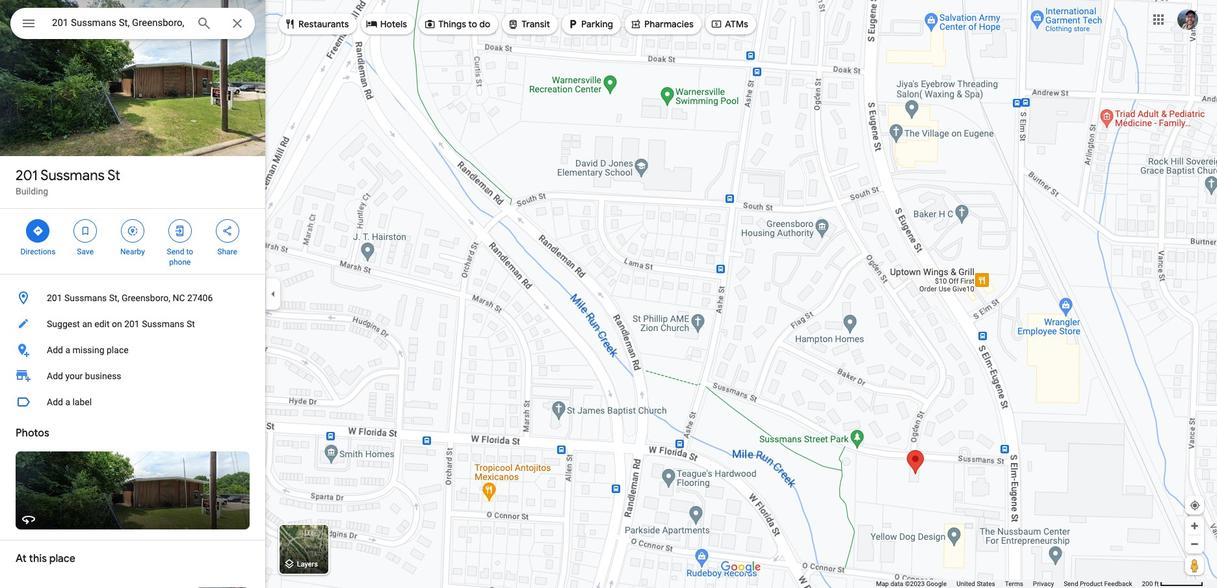 Task type: describe. For each thing, give the bounding box(es) containing it.
map
[[876, 580, 889, 587]]

greensboro,
[[122, 293, 170, 303]]

add a missing place
[[47, 345, 129, 355]]

 hotels
[[366, 17, 407, 31]]

send product feedback
[[1064, 580, 1133, 587]]

atms
[[725, 18, 749, 30]]

add for add a label
[[47, 397, 63, 407]]

to inside  things to do
[[469, 18, 477, 30]]


[[32, 224, 44, 238]]


[[21, 14, 36, 33]]

nearby
[[120, 247, 145, 256]]

united states button
[[957, 580, 996, 588]]

an
[[82, 319, 92, 329]]

 restaurants
[[284, 17, 349, 31]]


[[567, 17, 579, 31]]

add for add a missing place
[[47, 345, 63, 355]]

transit
[[522, 18, 550, 30]]

suggest an edit on 201 sussmans st button
[[0, 311, 265, 337]]


[[127, 224, 139, 238]]

200 ft button
[[1143, 580, 1204, 587]]

restaurants
[[299, 18, 349, 30]]

phone
[[169, 258, 191, 267]]

200
[[1143, 580, 1154, 587]]

send product feedback button
[[1064, 580, 1133, 588]]


[[284, 17, 296, 31]]

building
[[16, 186, 48, 196]]

st,
[[109, 293, 119, 303]]

map data ©2023 google
[[876, 580, 947, 587]]

data
[[891, 580, 904, 587]]

201 sussmans st main content
[[0, 0, 265, 588]]

place inside button
[[107, 345, 129, 355]]

google maps element
[[0, 0, 1218, 588]]

at this place
[[16, 552, 75, 565]]

pharmacies
[[645, 18, 694, 30]]

share
[[217, 247, 237, 256]]

google account: cj baylor  
(christian.baylor@adept.ai) image
[[1178, 9, 1199, 30]]

actions for 201 sussmans st region
[[0, 209, 265, 274]]

google
[[927, 580, 947, 587]]

add a label
[[47, 397, 92, 407]]

send for send product feedback
[[1064, 580, 1079, 587]]

201 inside button
[[124, 319, 140, 329]]

states
[[977, 580, 996, 587]]

show street view coverage image
[[1186, 556, 1205, 575]]

none field inside 201 sussmans st, greensboro, nc 27406 field
[[52, 15, 186, 31]]

product
[[1080, 580, 1103, 587]]

privacy button
[[1034, 580, 1055, 588]]

zoom in image
[[1190, 521, 1200, 531]]

layers
[[297, 560, 318, 569]]

zoom out image
[[1190, 539, 1200, 549]]

a for label
[[65, 397, 70, 407]]

add a missing place button
[[0, 337, 265, 363]]

this
[[29, 552, 47, 565]]


[[424, 17, 436, 31]]



Task type: vqa. For each thing, say whether or not it's contained in the screenshot.


Task type: locate. For each thing, give the bounding box(es) containing it.
add for add your business
[[47, 371, 63, 381]]

201
[[16, 167, 38, 185], [47, 293, 62, 303], [124, 319, 140, 329]]

add inside add a missing place button
[[47, 345, 63, 355]]

0 vertical spatial a
[[65, 345, 70, 355]]

terms
[[1006, 580, 1024, 587]]

united
[[957, 580, 976, 587]]

201 inside 201 sussmans st building
[[16, 167, 38, 185]]


[[508, 17, 519, 31]]

st inside button
[[187, 319, 195, 329]]

things
[[439, 18, 466, 30]]

send up phone
[[167, 247, 184, 256]]

0 horizontal spatial send
[[167, 247, 184, 256]]

©2023
[[905, 580, 925, 587]]

1 vertical spatial 201
[[47, 293, 62, 303]]

photos
[[16, 427, 49, 440]]

to inside send to phone
[[186, 247, 193, 256]]

add a label button
[[0, 389, 265, 415]]

add left label
[[47, 397, 63, 407]]

your
[[65, 371, 83, 381]]

1 vertical spatial add
[[47, 371, 63, 381]]

sussmans up an
[[64, 293, 107, 303]]

None field
[[52, 15, 186, 31]]

0 horizontal spatial to
[[186, 247, 193, 256]]

place right "this"
[[49, 552, 75, 565]]

3 add from the top
[[47, 397, 63, 407]]

st
[[107, 167, 120, 185], [187, 319, 195, 329]]

0 vertical spatial add
[[47, 345, 63, 355]]

add inside add a label button
[[47, 397, 63, 407]]

sussmans down nc
[[142, 319, 184, 329]]

 parking
[[567, 17, 613, 31]]

send inside send to phone
[[167, 247, 184, 256]]

sussmans for st,
[[64, 293, 107, 303]]

1 vertical spatial send
[[1064, 580, 1079, 587]]

1 horizontal spatial send
[[1064, 580, 1079, 587]]

send
[[167, 247, 184, 256], [1064, 580, 1079, 587]]

201 sussmans st building
[[16, 167, 120, 196]]


[[366, 17, 378, 31]]

do
[[480, 18, 491, 30]]

0 vertical spatial st
[[107, 167, 120, 185]]

2 horizontal spatial 201
[[124, 319, 140, 329]]

1 vertical spatial to
[[186, 247, 193, 256]]

feedback
[[1105, 580, 1133, 587]]

 things to do
[[424, 17, 491, 31]]

sussmans inside 201 sussmans st building
[[41, 167, 105, 185]]

201 for st,
[[47, 293, 62, 303]]

201 Sussmans St, Greensboro, NC 27406 field
[[10, 8, 255, 39]]

201 inside button
[[47, 293, 62, 303]]

2 vertical spatial add
[[47, 397, 63, 407]]

201 up building
[[16, 167, 38, 185]]

 atms
[[711, 17, 749, 31]]

add your business link
[[0, 363, 265, 389]]

collapse side panel image
[[266, 287, 280, 301]]

 transit
[[508, 17, 550, 31]]

footer inside google maps element
[[876, 580, 1143, 588]]

0 vertical spatial to
[[469, 18, 477, 30]]

1 vertical spatial sussmans
[[64, 293, 107, 303]]

1 add from the top
[[47, 345, 63, 355]]


[[222, 224, 233, 238]]

parking
[[582, 18, 613, 30]]

1 horizontal spatial st
[[187, 319, 195, 329]]

missing
[[73, 345, 104, 355]]

1 horizontal spatial 201
[[47, 293, 62, 303]]

0 vertical spatial 201
[[16, 167, 38, 185]]

0 vertical spatial send
[[167, 247, 184, 256]]

suggest an edit on 201 sussmans st
[[47, 319, 195, 329]]

2 add from the top
[[47, 371, 63, 381]]

1 a from the top
[[65, 345, 70, 355]]

1 vertical spatial st
[[187, 319, 195, 329]]

1 horizontal spatial place
[[107, 345, 129, 355]]

200 ft
[[1143, 580, 1160, 587]]

sussmans up building
[[41, 167, 105, 185]]

201 sussmans st, greensboro, nc 27406
[[47, 293, 213, 303]]

footer containing map data ©2023 google
[[876, 580, 1143, 588]]

terms button
[[1006, 580, 1024, 588]]

suggest
[[47, 319, 80, 329]]


[[711, 17, 723, 31]]

201 up suggest
[[47, 293, 62, 303]]

a
[[65, 345, 70, 355], [65, 397, 70, 407]]

1 vertical spatial place
[[49, 552, 75, 565]]

on
[[112, 319, 122, 329]]

sussmans inside suggest an edit on 201 sussmans st button
[[142, 319, 184, 329]]

to left do on the left of the page
[[469, 18, 477, 30]]

 search field
[[10, 8, 255, 42]]

201 sussmans st, greensboro, nc 27406 button
[[0, 285, 265, 311]]


[[174, 224, 186, 238]]

send to phone
[[167, 247, 193, 267]]

201 for st
[[16, 167, 38, 185]]

at
[[16, 552, 27, 565]]

sussmans
[[41, 167, 105, 185], [64, 293, 107, 303], [142, 319, 184, 329]]

place down 'on'
[[107, 345, 129, 355]]

27406
[[187, 293, 213, 303]]

sussmans inside "201 sussmans st, greensboro, nc 27406" button
[[64, 293, 107, 303]]

send for send to phone
[[167, 247, 184, 256]]

sussmans for st
[[41, 167, 105, 185]]

privacy
[[1034, 580, 1055, 587]]

add
[[47, 345, 63, 355], [47, 371, 63, 381], [47, 397, 63, 407]]

send inside button
[[1064, 580, 1079, 587]]

0 vertical spatial place
[[107, 345, 129, 355]]


[[630, 17, 642, 31]]

a left label
[[65, 397, 70, 407]]

a inside button
[[65, 345, 70, 355]]

a for missing
[[65, 345, 70, 355]]

a inside button
[[65, 397, 70, 407]]

nc
[[173, 293, 185, 303]]

0 horizontal spatial st
[[107, 167, 120, 185]]

place
[[107, 345, 129, 355], [49, 552, 75, 565]]

2 vertical spatial sussmans
[[142, 319, 184, 329]]

to
[[469, 18, 477, 30], [186, 247, 193, 256]]

business
[[85, 371, 121, 381]]

2 a from the top
[[65, 397, 70, 407]]

directions
[[20, 247, 56, 256]]

0 horizontal spatial place
[[49, 552, 75, 565]]

edit
[[94, 319, 110, 329]]

footer
[[876, 580, 1143, 588]]

add left your
[[47, 371, 63, 381]]

united states
[[957, 580, 996, 587]]

send left product
[[1064, 580, 1079, 587]]

hotels
[[380, 18, 407, 30]]

to up phone
[[186, 247, 193, 256]]

show your location image
[[1190, 500, 1201, 511]]

 button
[[10, 8, 47, 42]]

save
[[77, 247, 94, 256]]

label
[[73, 397, 92, 407]]

1 horizontal spatial to
[[469, 18, 477, 30]]

0 horizontal spatial 201
[[16, 167, 38, 185]]

a left missing
[[65, 345, 70, 355]]

2 vertical spatial 201
[[124, 319, 140, 329]]

1 vertical spatial a
[[65, 397, 70, 407]]

ft
[[1155, 580, 1160, 587]]

add your business
[[47, 371, 121, 381]]

 pharmacies
[[630, 17, 694, 31]]

201 right 'on'
[[124, 319, 140, 329]]

add down suggest
[[47, 345, 63, 355]]


[[79, 224, 91, 238]]

0 vertical spatial sussmans
[[41, 167, 105, 185]]

add inside "add your business" link
[[47, 371, 63, 381]]

st inside 201 sussmans st building
[[107, 167, 120, 185]]



